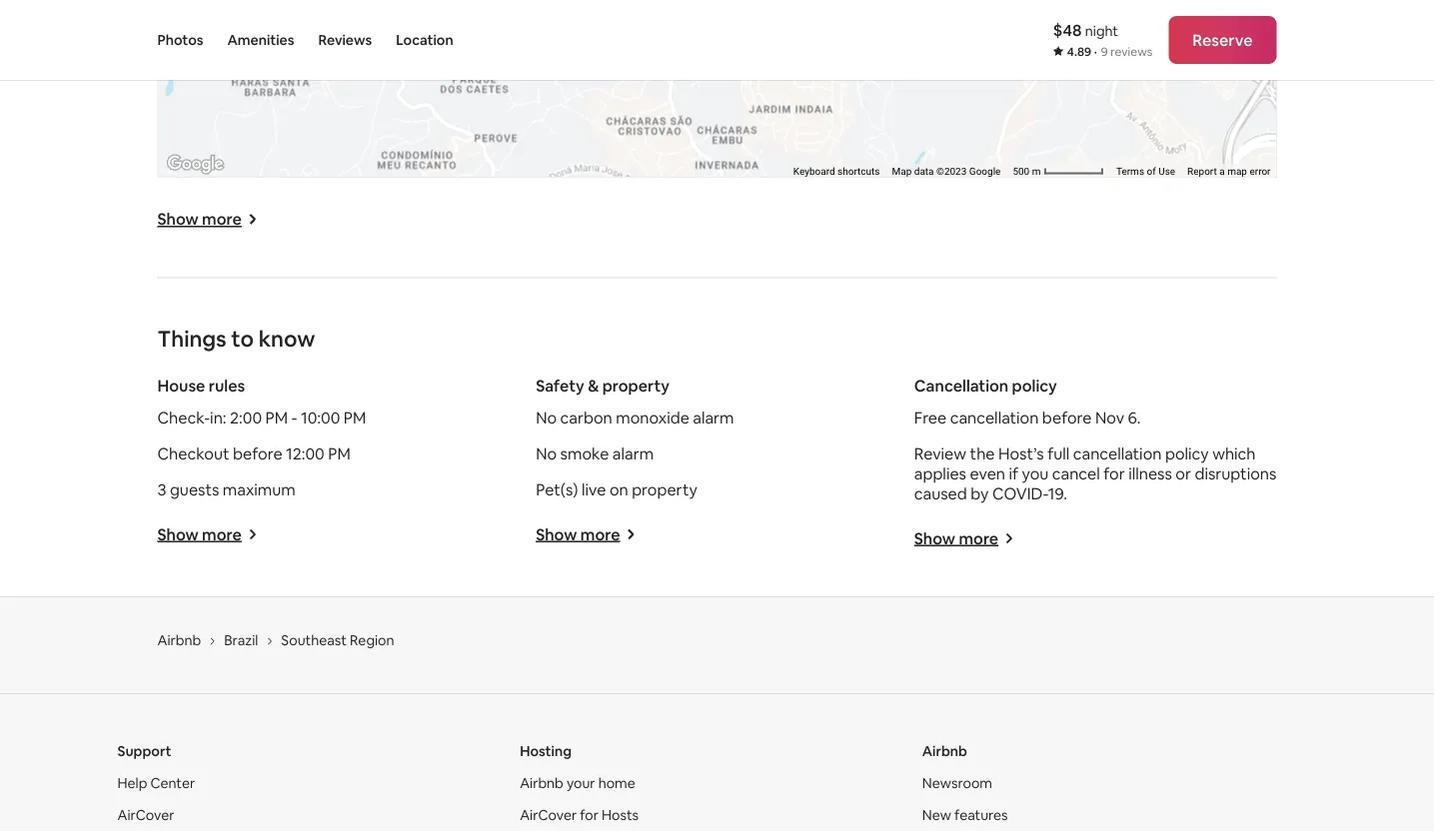 Task type: describe. For each thing, give the bounding box(es) containing it.
disruptions
[[1195, 464, 1276, 484]]

new
[[922, 806, 951, 824]]

or
[[1176, 464, 1191, 484]]

applies
[[914, 464, 966, 484]]

show more down guests at the bottom left
[[157, 524, 242, 545]]

12:00
[[286, 444, 325, 464]]

more down by
[[959, 528, 998, 549]]

show down caused
[[914, 528, 955, 549]]

no for no carbon monoxide alarm
[[536, 408, 557, 428]]

1 vertical spatial property
[[632, 480, 697, 500]]

cancellation inside review the host's full cancellation policy which applies even if you cancel for illness or disruptions caused by covid-19.
[[1073, 444, 1162, 464]]

live
[[582, 480, 606, 500]]

aircover link
[[117, 806, 174, 824]]

more down 3 guests maximum
[[202, 524, 242, 545]]

review
[[914, 444, 966, 464]]

more down google image
[[202, 209, 242, 230]]

features
[[954, 806, 1008, 824]]

for inside review the host's full cancellation policy which applies even if you cancel for illness or disruptions caused by covid-19.
[[1103, 464, 1125, 484]]

show more down google image
[[157, 209, 242, 230]]

500 m button
[[1007, 164, 1110, 178]]

3 guests maximum
[[157, 480, 295, 500]]

m
[[1032, 165, 1041, 177]]

500
[[1013, 165, 1030, 177]]

map
[[892, 165, 912, 177]]

which
[[1212, 444, 1256, 464]]

-
[[291, 408, 297, 428]]

no carbon monoxide alarm
[[536, 408, 734, 428]]

checkout before 12:00 pm
[[157, 444, 350, 464]]

0 vertical spatial policy
[[1012, 376, 1057, 396]]

4.89
[[1067, 44, 1091, 59]]

4.89 · 9 reviews
[[1067, 44, 1153, 59]]

2:00
[[230, 408, 262, 428]]

host's
[[998, 444, 1044, 464]]

3
[[157, 480, 166, 500]]

pet(s)
[[536, 480, 578, 500]]

show more down live
[[536, 524, 620, 545]]

center
[[150, 774, 195, 792]]

free
[[914, 408, 947, 428]]

more down live
[[580, 524, 620, 545]]

hosting
[[520, 743, 572, 761]]

show more button down by
[[914, 528, 1014, 549]]

review the host's full cancellation policy which applies even if you cancel for illness or disruptions caused by covid-19.
[[914, 444, 1276, 504]]

brazil link
[[224, 631, 258, 649]]

nov
[[1095, 408, 1124, 428]]

no smoke alarm
[[536, 444, 654, 464]]

6.
[[1128, 408, 1141, 428]]

19.
[[1048, 484, 1067, 504]]

map
[[1227, 165, 1247, 177]]

rules
[[209, 376, 245, 396]]

hosts
[[602, 806, 639, 824]]

caused
[[914, 484, 967, 504]]

1 horizontal spatial before
[[1042, 408, 1092, 428]]

location button
[[396, 0, 453, 80]]

covid-
[[992, 484, 1048, 504]]

check-in: 2:00 pm - 10:00 pm
[[157, 408, 366, 428]]

use
[[1158, 165, 1175, 177]]

location
[[396, 31, 453, 49]]

new features link
[[922, 806, 1008, 824]]

reviews button
[[318, 0, 372, 80]]

report a map error link
[[1187, 165, 1271, 177]]

show down 3
[[157, 524, 199, 545]]

report
[[1187, 165, 1217, 177]]

house
[[157, 376, 205, 396]]

things to know
[[157, 325, 315, 353]]

0 horizontal spatial before
[[233, 444, 282, 464]]

photos
[[157, 31, 203, 49]]

of
[[1147, 165, 1156, 177]]

cancellation policy
[[914, 376, 1057, 396]]

$48 night
[[1053, 19, 1118, 40]]

show more button down google image
[[157, 209, 258, 230]]

free cancellation before nov 6.
[[914, 408, 1141, 428]]

carbon
[[560, 408, 612, 428]]

check-
[[157, 408, 210, 428]]

1 horizontal spatial airbnb
[[520, 774, 563, 792]]

1 horizontal spatial alarm
[[693, 408, 734, 428]]

brazil
[[224, 631, 258, 649]]

things
[[157, 325, 226, 353]]

google image
[[162, 152, 228, 178]]

support
[[117, 743, 171, 761]]

9
[[1101, 44, 1108, 59]]



Task type: locate. For each thing, give the bounding box(es) containing it.
policy up free cancellation before nov 6.
[[1012, 376, 1057, 396]]

for left illness
[[1103, 464, 1125, 484]]

show down pet(s)
[[536, 524, 577, 545]]

1 no from the top
[[536, 408, 557, 428]]

0 vertical spatial cancellation
[[950, 408, 1039, 428]]

for
[[1103, 464, 1125, 484], [580, 806, 599, 824]]

0 horizontal spatial alarm
[[612, 444, 654, 464]]

illness
[[1128, 464, 1172, 484]]

0 vertical spatial airbnb
[[157, 631, 201, 649]]

google map
showing 6 points of interest. region
[[72, 0, 1352, 250]]

show
[[157, 209, 199, 230], [157, 524, 199, 545], [536, 524, 577, 545], [914, 528, 955, 549]]

1 vertical spatial policy
[[1165, 444, 1209, 464]]

help center
[[117, 774, 195, 792]]

pm right 10:00 at left
[[344, 408, 366, 428]]

data
[[914, 165, 934, 177]]

amenities
[[227, 31, 294, 49]]

no down safety
[[536, 408, 557, 428]]

&
[[588, 376, 599, 396]]

know
[[258, 325, 315, 353]]

2 aircover from the left
[[520, 806, 577, 824]]

terms of use link
[[1116, 165, 1175, 177]]

airbnb your home link
[[520, 774, 635, 792]]

airbnb up the newsroom
[[922, 743, 967, 761]]

1 horizontal spatial policy
[[1165, 444, 1209, 464]]

airbnb left brazil link
[[157, 631, 201, 649]]

home
[[598, 774, 635, 792]]

·
[[1094, 44, 1097, 59]]

2 no from the top
[[536, 444, 557, 464]]

if
[[1009, 464, 1018, 484]]

cancellation down nov
[[1073, 444, 1162, 464]]

you
[[1022, 464, 1049, 484]]

alarm down no carbon monoxide alarm
[[612, 444, 654, 464]]

maximum
[[223, 480, 295, 500]]

keyboard shortcuts
[[793, 165, 880, 177]]

1 horizontal spatial for
[[1103, 464, 1125, 484]]

for left hosts
[[580, 806, 599, 824]]

10:00
[[301, 408, 340, 428]]

on
[[609, 480, 628, 500]]

house rules
[[157, 376, 245, 396]]

report a map error
[[1187, 165, 1271, 177]]

1 aircover from the left
[[117, 806, 174, 824]]

to
[[231, 325, 254, 353]]

newsroom link
[[922, 774, 992, 792]]

1 vertical spatial cancellation
[[1073, 444, 1162, 464]]

0 vertical spatial for
[[1103, 464, 1125, 484]]

newsroom
[[922, 774, 992, 792]]

pm for 2:00
[[265, 408, 288, 428]]

checkout
[[157, 444, 229, 464]]

$48
[[1053, 19, 1082, 40]]

full
[[1047, 444, 1070, 464]]

in:
[[210, 408, 226, 428]]

aircover for aircover 'link'
[[117, 806, 174, 824]]

map data ©2023 google
[[892, 165, 1001, 177]]

0 vertical spatial before
[[1042, 408, 1092, 428]]

aircover for hosts link
[[520, 806, 639, 824]]

1 horizontal spatial cancellation
[[1073, 444, 1162, 464]]

1 horizontal spatial aircover
[[520, 806, 577, 824]]

pm
[[265, 408, 288, 428], [344, 408, 366, 428], [328, 444, 350, 464]]

1 vertical spatial no
[[536, 444, 557, 464]]

policy
[[1012, 376, 1057, 396], [1165, 444, 1209, 464]]

your
[[567, 774, 595, 792]]

airbnb
[[157, 631, 201, 649], [922, 743, 967, 761], [520, 774, 563, 792]]

0 vertical spatial no
[[536, 408, 557, 428]]

night
[[1085, 21, 1118, 39]]

2 vertical spatial airbnb
[[520, 774, 563, 792]]

show down google image
[[157, 209, 199, 230]]

before up full
[[1042, 408, 1092, 428]]

shortcuts
[[838, 165, 880, 177]]

region
[[350, 631, 394, 649]]

no up pet(s)
[[536, 444, 557, 464]]

cancellation down cancellation policy
[[950, 408, 1039, 428]]

guests
[[170, 480, 219, 500]]

before up maximum
[[233, 444, 282, 464]]

1 vertical spatial before
[[233, 444, 282, 464]]

2 horizontal spatial airbnb
[[922, 743, 967, 761]]

before
[[1042, 408, 1092, 428], [233, 444, 282, 464]]

no for no smoke alarm
[[536, 444, 557, 464]]

show more button down guests at the bottom left
[[157, 524, 258, 545]]

google
[[969, 165, 1001, 177]]

safety & property
[[536, 376, 670, 396]]

0 horizontal spatial for
[[580, 806, 599, 824]]

southeast region
[[281, 631, 394, 649]]

aircover down help center
[[117, 806, 174, 824]]

alarm right monoxide
[[693, 408, 734, 428]]

terms
[[1116, 165, 1144, 177]]

500 m
[[1013, 165, 1043, 177]]

airbnb link
[[157, 631, 201, 649]]

even
[[970, 464, 1005, 484]]

0 horizontal spatial cancellation
[[950, 408, 1039, 428]]

aircover for aircover for hosts
[[520, 806, 577, 824]]

help center link
[[117, 774, 195, 792]]

aircover for hosts
[[520, 806, 639, 824]]

help
[[117, 774, 147, 792]]

southeast region link
[[281, 631, 394, 649]]

pm for 12:00
[[328, 444, 350, 464]]

1 vertical spatial for
[[580, 806, 599, 824]]

pm left -
[[265, 408, 288, 428]]

airbnb down hosting
[[520, 774, 563, 792]]

airbnb your home
[[520, 774, 635, 792]]

property up no carbon monoxide alarm
[[602, 376, 670, 396]]

cancellation
[[914, 376, 1008, 396]]

show more
[[157, 209, 242, 230], [157, 524, 242, 545], [536, 524, 620, 545], [914, 528, 998, 549]]

0 horizontal spatial policy
[[1012, 376, 1057, 396]]

1 vertical spatial airbnb
[[922, 743, 967, 761]]

reviews
[[318, 31, 372, 49]]

monoxide
[[616, 408, 689, 428]]

0 vertical spatial property
[[602, 376, 670, 396]]

0 horizontal spatial aircover
[[117, 806, 174, 824]]

cancellation
[[950, 408, 1039, 428], [1073, 444, 1162, 464]]

reserve button
[[1168, 16, 1277, 64]]

pet(s) live on property
[[536, 480, 697, 500]]

show more button
[[157, 209, 258, 230], [157, 524, 258, 545], [536, 524, 636, 545], [914, 528, 1014, 549]]

policy inside review the host's full cancellation policy which applies even if you cancel for illness or disruptions caused by covid-19.
[[1165, 444, 1209, 464]]

0 horizontal spatial airbnb
[[157, 631, 201, 649]]

smoke
[[560, 444, 609, 464]]

cancel
[[1052, 464, 1100, 484]]

keyboard shortcuts button
[[793, 164, 880, 178]]

aircover
[[117, 806, 174, 824], [520, 806, 577, 824]]

0 vertical spatial alarm
[[693, 408, 734, 428]]

a
[[1219, 165, 1225, 177]]

new features
[[922, 806, 1008, 824]]

pm right "12:00"
[[328, 444, 350, 464]]

1 vertical spatial alarm
[[612, 444, 654, 464]]

aircover down airbnb your home "link"
[[520, 806, 577, 824]]

photos button
[[157, 0, 203, 80]]

property right "on"
[[632, 480, 697, 500]]

terms of use
[[1116, 165, 1175, 177]]

the
[[970, 444, 995, 464]]

policy left which
[[1165, 444, 1209, 464]]

show more button down live
[[536, 524, 636, 545]]

error
[[1250, 165, 1271, 177]]

reviews
[[1111, 44, 1153, 59]]

amenities button
[[227, 0, 294, 80]]

by
[[971, 484, 989, 504]]

reserve
[[1192, 29, 1253, 50]]

show more down caused
[[914, 528, 998, 549]]



Task type: vqa. For each thing, say whether or not it's contained in the screenshot.
'Over'
no



